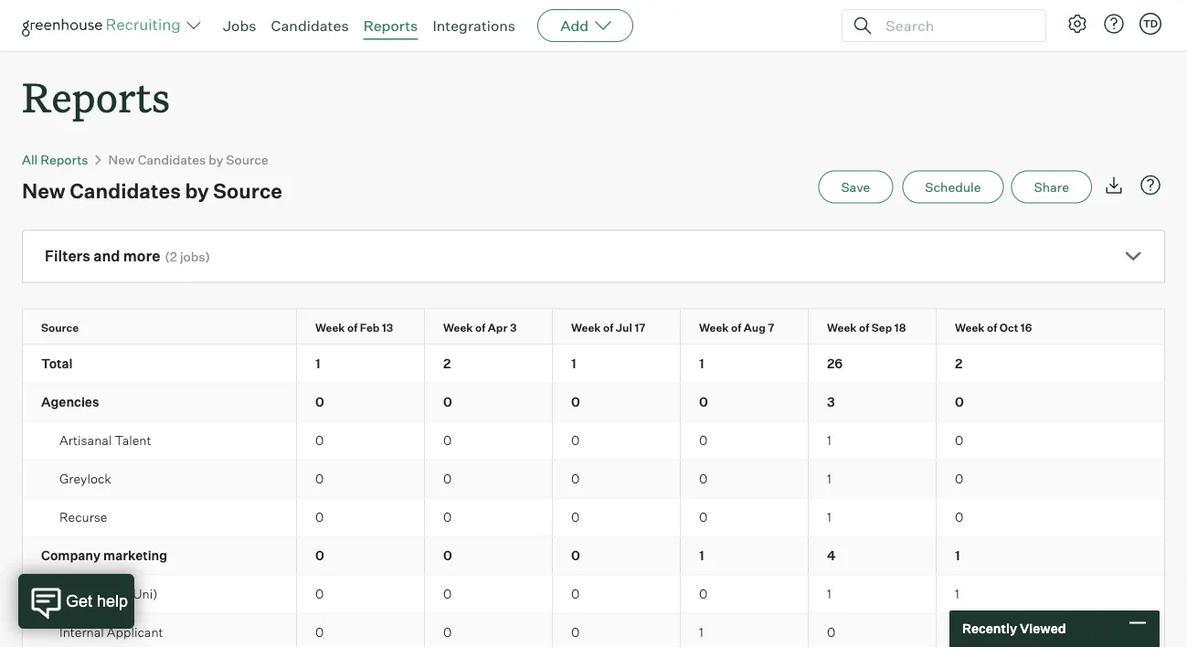 Task type: vqa. For each thing, say whether or not it's contained in the screenshot.
second Screen from the bottom of the page
no



Task type: describe. For each thing, give the bounding box(es) containing it.
more
[[123, 247, 160, 265]]

td button
[[1140, 13, 1162, 35]]

new candidates by source link
[[108, 151, 268, 167]]

company
[[41, 548, 101, 564]]

7
[[768, 320, 774, 334]]

18
[[895, 320, 906, 334]]

Search text field
[[881, 12, 1029, 39]]

source inside column header
[[41, 320, 79, 334]]

3 inside week of apr 3 column header
[[510, 320, 517, 334]]

share
[[1034, 179, 1069, 195]]

of for aug
[[731, 320, 741, 334]]

week for week of oct 16
[[955, 320, 985, 334]]

row for row group containing artisanal talent
[[23, 422, 1164, 459]]

17
[[635, 320, 645, 334]]

week for week of aug 7
[[699, 320, 729, 334]]

week for week of jul 17
[[571, 320, 601, 334]]

row group containing agencies
[[23, 384, 1164, 422]]

integrations
[[433, 16, 516, 35]]

filters and more ( 2 jobs )
[[45, 247, 210, 265]]

week for week of sep 18
[[827, 320, 857, 334]]

and
[[93, 247, 120, 265]]

jobs link
[[223, 16, 256, 35]]

row for row group containing internal applicant
[[23, 614, 1164, 647]]

week of apr 3
[[443, 320, 517, 334]]

club
[[59, 586, 86, 602]]

16
[[1021, 320, 1032, 334]]

row group containing recurse
[[23, 499, 1164, 537]]

save button
[[818, 171, 893, 203]]

jobs
[[223, 16, 256, 35]]

row group containing company marketing
[[23, 537, 1164, 575]]

recurse
[[59, 509, 107, 525]]

)
[[205, 249, 210, 265]]

row for row group containing agencies
[[23, 384, 1164, 421]]

agencies
[[41, 394, 99, 410]]

greylock
[[59, 471, 111, 487]]

oct
[[1000, 320, 1018, 334]]

artisanal
[[59, 432, 112, 448]]

(uni)
[[128, 586, 158, 602]]

internal
[[59, 624, 104, 640]]

marketing
[[103, 548, 167, 564]]

greenhouse recruiting image
[[22, 15, 186, 37]]

row group containing internal applicant
[[23, 614, 1164, 647]]

of for apr
[[475, 320, 486, 334]]

source column header
[[23, 310, 313, 344]]

viewed
[[1020, 621, 1066, 637]]

talent
[[115, 432, 151, 448]]

0 vertical spatial reports
[[363, 16, 418, 35]]

apr
[[488, 320, 508, 334]]

row for row group containing greylock
[[23, 460, 1164, 498]]

company marketing
[[41, 548, 167, 564]]

applicant
[[107, 624, 163, 640]]

artisanal talent
[[59, 432, 151, 448]]

week of apr 3 column header
[[425, 310, 568, 344]]

add
[[560, 16, 589, 35]]

of for feb
[[347, 320, 358, 334]]

share button
[[1011, 171, 1092, 203]]

1 vertical spatial by
[[185, 178, 209, 203]]

0 horizontal spatial new
[[22, 178, 66, 203]]

week of aug 7 column header
[[681, 310, 824, 344]]

configure image
[[1067, 13, 1088, 35]]

0 vertical spatial by
[[209, 151, 223, 167]]

blasts
[[89, 586, 125, 602]]

week for week of feb 13
[[315, 320, 345, 334]]

1 horizontal spatial 2
[[443, 356, 451, 372]]

jobs
[[180, 249, 205, 265]]

candidates link
[[271, 16, 349, 35]]



Task type: locate. For each thing, give the bounding box(es) containing it.
grid containing total
[[23, 310, 1164, 647]]

week left feb
[[315, 320, 345, 334]]

4 of from the left
[[731, 320, 741, 334]]

filters
[[45, 247, 90, 265]]

week of feb 13 column header
[[297, 310, 440, 344]]

td
[[1143, 17, 1158, 30]]

13
[[382, 320, 393, 334]]

sep
[[872, 320, 892, 334]]

3 down 26
[[827, 394, 835, 410]]

2 vertical spatial source
[[41, 320, 79, 334]]

reports link
[[363, 16, 418, 35]]

candidates
[[271, 16, 349, 35], [138, 151, 206, 167], [70, 178, 181, 203]]

reports right candidates link
[[363, 16, 418, 35]]

of left oct
[[987, 320, 997, 334]]

row containing internal applicant
[[23, 614, 1164, 647]]

2 down week of oct 16
[[955, 356, 963, 372]]

week up 26
[[827, 320, 857, 334]]

(
[[165, 249, 170, 265]]

faq image
[[1140, 174, 1162, 196]]

week left jul
[[571, 320, 601, 334]]

0 horizontal spatial 3
[[510, 320, 517, 334]]

1 vertical spatial new
[[22, 178, 66, 203]]

2 vertical spatial candidates
[[70, 178, 181, 203]]

1 row group from the top
[[23, 345, 1164, 384]]

feb
[[360, 320, 380, 334]]

integrations link
[[433, 16, 516, 35]]

aug
[[744, 320, 766, 334]]

row group containing club blasts (uni)
[[23, 575, 1164, 614]]

week left oct
[[955, 320, 985, 334]]

0 vertical spatial source
[[226, 151, 268, 167]]

0 horizontal spatial 2
[[170, 249, 177, 265]]

row containing club blasts (uni)
[[23, 575, 1164, 613]]

5 row group from the top
[[23, 499, 1164, 537]]

add button
[[537, 9, 633, 42]]

of for sep
[[859, 320, 869, 334]]

6 row from the top
[[23, 499, 1164, 536]]

week of aug 7
[[699, 320, 774, 334]]

reports down 'greenhouse recruiting' image
[[22, 69, 170, 123]]

3 of from the left
[[603, 320, 613, 334]]

new
[[108, 151, 135, 167], [22, 178, 66, 203]]

recently viewed
[[962, 621, 1066, 637]]

schedule
[[925, 179, 981, 195]]

row containing source
[[23, 310, 1164, 344]]

internal applicant
[[59, 624, 163, 640]]

7 row from the top
[[23, 537, 1164, 575]]

all reports link
[[22, 151, 88, 167]]

2 row group from the top
[[23, 384, 1164, 422]]

1 horizontal spatial 3
[[827, 394, 835, 410]]

1 row from the top
[[23, 310, 1164, 344]]

4
[[827, 548, 836, 564]]

2 row from the top
[[23, 345, 1164, 383]]

row group containing total
[[23, 345, 1164, 384]]

source
[[226, 151, 268, 167], [213, 178, 282, 203], [41, 320, 79, 334]]

recently
[[962, 621, 1017, 637]]

of left aug
[[731, 320, 741, 334]]

2 inside filters and more ( 2 jobs )
[[170, 249, 177, 265]]

week of jul 17
[[571, 320, 645, 334]]

save and schedule this report to revisit it! element
[[818, 171, 902, 203]]

schedule button
[[902, 171, 1004, 203]]

row
[[23, 310, 1164, 344], [23, 345, 1164, 383], [23, 384, 1164, 421], [23, 422, 1164, 459], [23, 460, 1164, 498], [23, 499, 1164, 536], [23, 537, 1164, 575], [23, 575, 1164, 613], [23, 614, 1164, 647]]

4 row group from the top
[[23, 460, 1164, 499]]

row for row group containing company marketing
[[23, 537, 1164, 575]]

2 vertical spatial reports
[[40, 151, 88, 167]]

save
[[841, 179, 870, 195]]

row for row group containing recurse
[[23, 499, 1164, 536]]

week
[[315, 320, 345, 334], [443, 320, 473, 334], [571, 320, 601, 334], [699, 320, 729, 334], [827, 320, 857, 334], [955, 320, 985, 334]]

of for jul
[[603, 320, 613, 334]]

row group
[[23, 345, 1164, 384], [23, 384, 1164, 422], [23, 422, 1164, 460], [23, 460, 1164, 499], [23, 499, 1164, 537], [23, 537, 1164, 575], [23, 575, 1164, 614], [23, 614, 1164, 647]]

1 vertical spatial new candidates by source
[[22, 178, 282, 203]]

1 vertical spatial candidates
[[138, 151, 206, 167]]

td button
[[1136, 9, 1165, 38]]

week left 'apr'
[[443, 320, 473, 334]]

1 vertical spatial reports
[[22, 69, 170, 123]]

row for row group containing total
[[23, 345, 1164, 383]]

of left jul
[[603, 320, 613, 334]]

7 row group from the top
[[23, 575, 1164, 614]]

2
[[170, 249, 177, 265], [443, 356, 451, 372], [955, 356, 963, 372]]

26
[[827, 356, 843, 372]]

2 week from the left
[[443, 320, 473, 334]]

6 row group from the top
[[23, 537, 1164, 575]]

1
[[315, 356, 320, 372], [571, 356, 576, 372], [699, 356, 704, 372], [827, 432, 831, 448], [827, 471, 831, 487], [827, 509, 831, 525], [699, 548, 704, 564], [955, 548, 960, 564], [827, 586, 831, 602], [955, 586, 959, 602], [699, 624, 703, 640]]

1 of from the left
[[347, 320, 358, 334]]

row group containing artisanal talent
[[23, 422, 1164, 460]]

row containing company marketing
[[23, 537, 1164, 575]]

6 week from the left
[[955, 320, 985, 334]]

grid
[[23, 310, 1164, 647]]

2 left 'jobs' at the top left
[[170, 249, 177, 265]]

1 horizontal spatial new
[[108, 151, 135, 167]]

0 vertical spatial new
[[108, 151, 135, 167]]

club blasts (uni)
[[59, 586, 158, 602]]

reports
[[363, 16, 418, 35], [22, 69, 170, 123], [40, 151, 88, 167]]

by
[[209, 151, 223, 167], [185, 178, 209, 203]]

1 vertical spatial 3
[[827, 394, 835, 410]]

8 row group from the top
[[23, 614, 1164, 647]]

of left 'apr'
[[475, 320, 486, 334]]

2 down week of apr 3
[[443, 356, 451, 372]]

row containing recurse
[[23, 499, 1164, 536]]

9 row from the top
[[23, 614, 1164, 647]]

row containing artisanal talent
[[23, 422, 1164, 459]]

week left aug
[[699, 320, 729, 334]]

jul
[[616, 320, 632, 334]]

3 inside row group
[[827, 394, 835, 410]]

0
[[315, 394, 324, 410], [443, 394, 452, 410], [571, 394, 580, 410], [699, 394, 708, 410], [955, 394, 964, 410], [315, 432, 324, 448], [443, 432, 452, 448], [571, 432, 580, 448], [699, 432, 708, 448], [955, 432, 964, 448], [315, 471, 324, 487], [443, 471, 452, 487], [571, 471, 580, 487], [699, 471, 708, 487], [955, 471, 964, 487], [315, 509, 324, 525], [443, 509, 452, 525], [571, 509, 580, 525], [699, 509, 708, 525], [955, 509, 964, 525], [315, 548, 324, 564], [443, 548, 452, 564], [571, 548, 580, 564], [315, 586, 324, 602], [443, 586, 452, 602], [571, 586, 580, 602], [699, 586, 708, 602], [315, 624, 324, 640], [443, 624, 452, 640], [571, 624, 580, 640], [827, 624, 836, 640], [955, 624, 964, 640]]

new down the all reports link
[[22, 178, 66, 203]]

row containing agencies
[[23, 384, 1164, 421]]

row containing total
[[23, 345, 1164, 383]]

0 vertical spatial new candidates by source
[[108, 151, 268, 167]]

of left feb
[[347, 320, 358, 334]]

5 week from the left
[[827, 320, 857, 334]]

8 row from the top
[[23, 575, 1164, 613]]

6 of from the left
[[987, 320, 997, 334]]

row for grid containing total
[[23, 310, 1164, 344]]

all
[[22, 151, 38, 167]]

row for row group containing club blasts (uni)
[[23, 575, 1164, 613]]

0 vertical spatial 3
[[510, 320, 517, 334]]

0 vertical spatial candidates
[[271, 16, 349, 35]]

total
[[41, 356, 73, 372]]

3 right 'apr'
[[510, 320, 517, 334]]

of left sep
[[859, 320, 869, 334]]

3 week from the left
[[571, 320, 601, 334]]

3 row group from the top
[[23, 422, 1164, 460]]

2 horizontal spatial 2
[[955, 356, 963, 372]]

4 row from the top
[[23, 422, 1164, 459]]

row group containing greylock
[[23, 460, 1164, 499]]

5 of from the left
[[859, 320, 869, 334]]

all reports
[[22, 151, 88, 167]]

week of oct 16
[[955, 320, 1032, 334]]

3 row from the top
[[23, 384, 1164, 421]]

of
[[347, 320, 358, 334], [475, 320, 486, 334], [603, 320, 613, 334], [731, 320, 741, 334], [859, 320, 869, 334], [987, 320, 997, 334]]

week of sep 18
[[827, 320, 906, 334]]

week of feb 13
[[315, 320, 393, 334]]

5 row from the top
[[23, 460, 1164, 498]]

week of sep 18 column header
[[809, 310, 952, 344]]

3
[[510, 320, 517, 334], [827, 394, 835, 410]]

1 vertical spatial source
[[213, 178, 282, 203]]

download image
[[1103, 174, 1125, 196]]

2 of from the left
[[475, 320, 486, 334]]

reports right all
[[40, 151, 88, 167]]

new candidates by source
[[108, 151, 268, 167], [22, 178, 282, 203]]

1 week from the left
[[315, 320, 345, 334]]

new right all reports
[[108, 151, 135, 167]]

week for week of apr 3
[[443, 320, 473, 334]]

week of jul 17 column header
[[553, 310, 696, 344]]

of for oct
[[987, 320, 997, 334]]

row containing greylock
[[23, 460, 1164, 498]]

4 week from the left
[[699, 320, 729, 334]]



